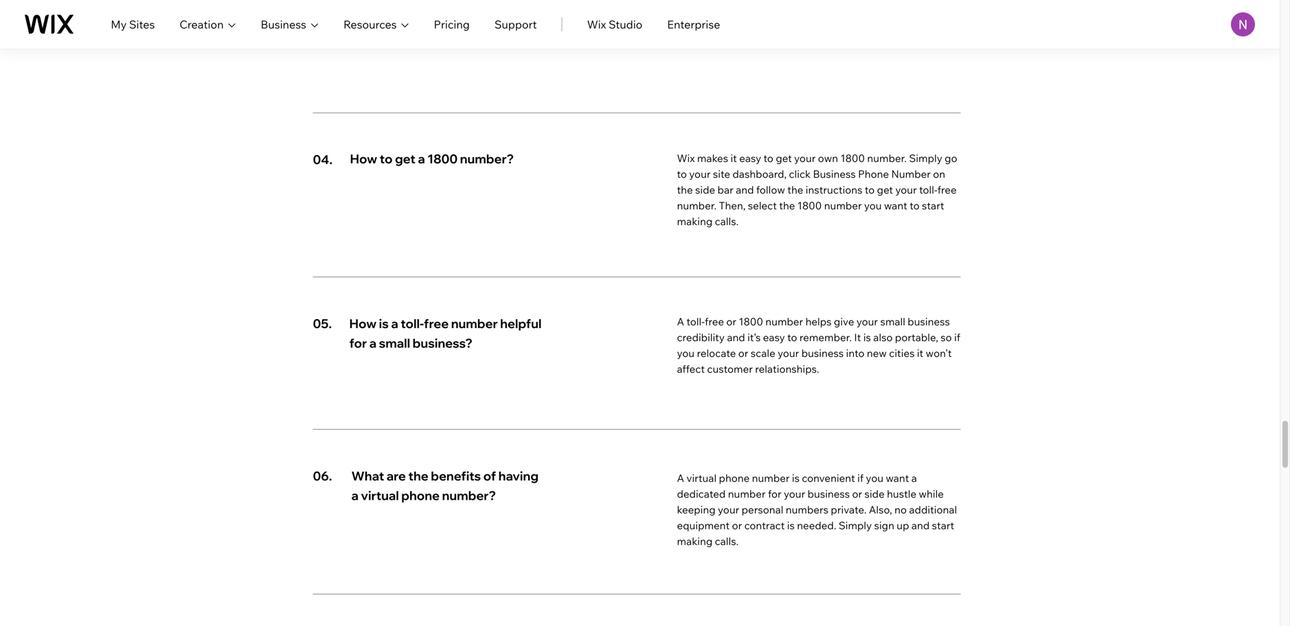 Task type: describe. For each thing, give the bounding box(es) containing it.
how is a toll-free number helpful for a small business?
[[349, 316, 542, 351]]

business button
[[261, 16, 319, 33]]

number inside how is a toll-free number helpful for a small business?
[[451, 316, 498, 331]]

it's
[[747, 331, 761, 344]]

and inside wix makes it easy to get your own 1800 number. simply go to your site dashboard, click business phone number on the side bar and follow the instructions to get your toll-free number. then, select the 1800 number you want to start making calls.
[[736, 183, 754, 196]]

a for what are the benefits of having a virtual phone number?
[[677, 472, 684, 485]]

8,
[[753, 12, 762, 25]]

while
[[919, 488, 944, 501]]

resources
[[343, 18, 397, 31]]

for inside a virtual phone number is convenient if you want a dedicated number for your business or side hustle while keeping your personal numbers private. also, no additional equipment or contract is needed. simply sign up and start making calls.
[[768, 488, 781, 501]]

how to get a 1800 number?
[[350, 151, 514, 166]]

keeping
[[677, 503, 716, 516]]

free inside a toll-free or 1800 number helps give your small business credibility and it's easy to remember. it is also portable, so if you relocate or scale your business into new cities it won't affect customer relationships.
[[705, 315, 724, 328]]

the down follow
[[779, 199, 795, 212]]

your up relationships.
[[778, 347, 799, 360]]

like
[[765, 12, 781, 25]]

wix studio link
[[587, 16, 642, 33]]

05.
[[313, 316, 332, 331]]

number? inside what are the benefits of having a virtual phone number?
[[442, 488, 496, 504]]

creation
[[180, 18, 224, 31]]

a for how is a toll-free number helpful for a small business?
[[677, 315, 684, 328]]

wix studio
[[587, 18, 642, 31]]

so
[[941, 331, 952, 344]]

what are the benefits of having a virtual phone number?
[[351, 468, 539, 504]]

wix makes it easy to get your own 1800 number. simply go to your site dashboard, click business phone number on the side bar and follow the instructions to get your toll-free number. then, select the 1800 number you want to start making calls.
[[677, 152, 957, 228]]

the inside what are the benefits of having a virtual phone number?
[[408, 468, 428, 484]]

remember.
[[800, 331, 852, 344]]

small for a
[[379, 336, 410, 351]]

or up private.
[[852, 488, 862, 501]]

sites
[[129, 18, 155, 31]]

1 horizontal spatial with
[[788, 0, 809, 9]]

or up relocate
[[726, 315, 736, 328]]

scale
[[751, 347, 775, 360]]

toll- inside wix makes it easy to get your own 1800 number. simply go to your site dashboard, click business phone number on the side bar and follow the instructions to get your toll-free number. then, select the 1800 number you want to start making calls.
[[919, 183, 938, 196]]

no
[[895, 503, 907, 516]]

is inside a toll-free or 1800 number helps give your small business credibility and it's easy to remember. it is also portable, so if you relocate or scale your business into new cities it won't affect customer relationships.
[[863, 331, 871, 344]]

also
[[873, 331, 893, 344]]

calls. inside a virtual phone number is convenient if you want a dedicated number for your business or side hustle while keeping your personal numbers private. also, no additional equipment or contract is needed. simply sign up and start making calls.
[[715, 535, 739, 548]]

business inside wix makes it easy to get your own 1800 number. simply go to your site dashboard, click business phone number on the side bar and follow the instructions to get your toll-free number. then, select the 1800 number you want to start making calls.
[[813, 167, 856, 181]]

benefits
[[431, 468, 481, 484]]

followed
[[818, 0, 859, 9]]

studio
[[609, 18, 642, 31]]

free down starting
[[695, 28, 714, 41]]

and inside a toll-free or 1800 number helps give your small business credibility and it's easy to remember. it is also portable, so if you relocate or scale your business into new cities it won't affect customer relationships.
[[727, 331, 745, 344]]

site
[[713, 167, 730, 181]]

toll- inside how is a toll-free number helpful for a small business?
[[401, 316, 424, 331]]

easy inside a toll-free or 1800 number helps give your small business credibility and it's easy to remember. it is also portable, so if you relocate or scale your business into new cities it won't affect customer relationships.
[[763, 331, 785, 344]]

a toll-free or 1800 number helps give your small business credibility and it's easy to remember. it is also portable, so if you relocate or scale your business into new cities it won't affect customer relationships.
[[677, 315, 960, 376]]

select
[[748, 199, 777, 212]]

bar
[[718, 183, 734, 196]]

follow
[[756, 183, 785, 196]]

2 an from the left
[[783, 12, 795, 25]]

free inside how is a toll-free number helpful for a small business?
[[424, 316, 449, 331]]

to down the number
[[910, 199, 920, 212]]

06.
[[313, 468, 332, 484]]

you inside a toll-free or 1800 number helps give your small business credibility and it's easy to remember. it is also portable, so if you relocate or scale your business into new cities it won't affect customer relationships.
[[677, 347, 695, 360]]

business inside 'dropdown button'
[[261, 18, 306, 31]]

wix for wix makes it easy to get your own 1800 number. simply go to your site dashboard, click business phone number on the side bar and follow the instructions to get your toll-free number. then, select the 1800 number you want to start making calls.
[[677, 152, 695, 165]]

free up starting
[[697, 0, 716, 9]]

code
[[916, 0, 940, 9]]

1 vertical spatial business
[[801, 347, 844, 360]]

enterprise link
[[667, 16, 720, 33]]

can
[[900, 12, 917, 25]]

dashboard,
[[733, 167, 787, 181]]

0 horizontal spatial get
[[395, 151, 415, 166]]

numbers inside toll-free numbers start with 1 followed by a 3 digit code starting with an 8, like an 800 number. anyone can call a toll-free number from a landline free of charge.
[[718, 0, 761, 9]]

the left bar
[[677, 183, 693, 196]]

your up the it
[[857, 315, 878, 328]]

is inside how is a toll-free number helpful for a small business?
[[379, 316, 389, 331]]

side inside a virtual phone number is convenient if you want a dedicated number for your business or side hustle while keeping your personal numbers private. also, no additional equipment or contract is needed. simply sign up and start making calls.
[[865, 488, 885, 501]]

pricing
[[434, 18, 470, 31]]

equipment
[[677, 519, 730, 532]]

the down 'click' at right top
[[787, 183, 803, 196]]

then,
[[719, 199, 746, 212]]

having
[[498, 468, 539, 484]]

are
[[387, 468, 406, 484]]

toll- inside a toll-free or 1800 number helps give your small business credibility and it's easy to remember. it is also portable, so if you relocate or scale your business into new cities it won't affect customer relationships.
[[687, 315, 705, 328]]

want inside wix makes it easy to get your own 1800 number. simply go to your site dashboard, click business phone number on the side bar and follow the instructions to get your toll-free number. then, select the 1800 number you want to start making calls.
[[884, 199, 907, 212]]

simply inside wix makes it easy to get your own 1800 number. simply go to your site dashboard, click business phone number on the side bar and follow the instructions to get your toll-free number. then, select the 1800 number you want to start making calls.
[[909, 152, 942, 165]]

makes
[[697, 152, 728, 165]]

simply inside a virtual phone number is convenient if you want a dedicated number for your business or side hustle while keeping your personal numbers private. also, no additional equipment or contract is needed. simply sign up and start making calls.
[[839, 519, 872, 532]]

you inside a virtual phone number is convenient if you want a dedicated number for your business or side hustle while keeping your personal numbers private. also, no additional equipment or contract is needed. simply sign up and start making calls.
[[866, 472, 884, 485]]

by
[[862, 0, 874, 9]]

also,
[[869, 503, 892, 516]]

number. inside toll-free numbers start with 1 followed by a 3 digit code starting with an 8, like an 800 number. anyone can call a toll-free number from a landline free of charge.
[[819, 12, 858, 25]]

portable,
[[895, 331, 938, 344]]

1 an from the left
[[739, 12, 751, 25]]

cities
[[889, 347, 915, 360]]

relocate
[[697, 347, 736, 360]]

to down the phone
[[865, 183, 875, 196]]

your up 'click' at right top
[[794, 152, 816, 165]]

numbers inside a virtual phone number is convenient if you want a dedicated number for your business or side hustle while keeping your personal numbers private. also, no additional equipment or contract is needed. simply sign up and start making calls.
[[786, 503, 829, 516]]

personal
[[742, 503, 783, 516]]

click
[[789, 167, 811, 181]]

start inside wix makes it easy to get your own 1800 number. simply go to your site dashboard, click business phone number on the side bar and follow the instructions to get your toll-free number. then, select the 1800 number you want to start making calls.
[[922, 199, 944, 212]]

to up dashboard,
[[764, 152, 773, 165]]

your up equipment
[[718, 503, 739, 516]]

making inside a virtual phone number is convenient if you want a dedicated number for your business or side hustle while keeping your personal numbers private. also, no additional equipment or contract is needed. simply sign up and start making calls.
[[677, 535, 713, 548]]

800
[[797, 12, 817, 25]]

credibility
[[677, 331, 725, 344]]

toll-
[[677, 0, 697, 9]]

to inside a toll-free or 1800 number helps give your small business credibility and it's easy to remember. it is also portable, so if you relocate or scale your business into new cities it won't affect customer relationships.
[[787, 331, 797, 344]]

on
[[933, 167, 945, 181]]

support
[[494, 18, 537, 31]]

of inside toll-free numbers start with 1 followed by a 3 digit code starting with an 8, like an 800 number. anyone can call a toll-free number from a landline free of charge.
[[851, 28, 861, 41]]

calls. inside wix makes it easy to get your own 1800 number. simply go to your site dashboard, click business phone number on the side bar and follow the instructions to get your toll-free number. then, select the 1800 number you want to start making calls.
[[715, 215, 739, 228]]

number inside wix makes it easy to get your own 1800 number. simply go to your site dashboard, click business phone number on the side bar and follow the instructions to get your toll-free number. then, select the 1800 number you want to start making calls.
[[824, 199, 862, 212]]

relationships.
[[755, 363, 819, 376]]

phone inside what are the benefits of having a virtual phone number?
[[401, 488, 440, 504]]

hustle
[[887, 488, 916, 501]]

or left the contract
[[732, 519, 742, 532]]

anyone
[[861, 12, 897, 25]]

contract
[[744, 519, 785, 532]]

into
[[846, 347, 865, 360]]

your down convenient
[[784, 488, 805, 501]]

new
[[867, 347, 887, 360]]

what
[[351, 468, 384, 484]]

resources button
[[343, 16, 409, 33]]

dedicated
[[677, 488, 726, 501]]

how for how to get a 1800 number?
[[350, 151, 377, 166]]

sign
[[874, 519, 894, 532]]

a inside a virtual phone number is convenient if you want a dedicated number for your business or side hustle while keeping your personal numbers private. also, no additional equipment or contract is needed. simply sign up and start making calls.
[[911, 472, 917, 485]]



Task type: vqa. For each thing, say whether or not it's contained in the screenshot.
3 .
no



Task type: locate. For each thing, give the bounding box(es) containing it.
1
[[811, 0, 816, 9]]

my
[[111, 18, 127, 31]]

phone down are
[[401, 488, 440, 504]]

a up dedicated
[[677, 472, 684, 485]]

your down the number
[[895, 183, 917, 196]]

1 horizontal spatial side
[[865, 488, 885, 501]]

toll- inside toll-free numbers start with 1 followed by a 3 digit code starting with an 8, like an 800 number. anyone can call a toll-free number from a landline free of charge.
[[677, 28, 695, 41]]

number inside a toll-free or 1800 number helps give your small business credibility and it's easy to remember. it is also portable, so if you relocate or scale your business into new cities it won't affect customer relationships.
[[765, 315, 803, 328]]

1 horizontal spatial of
[[851, 28, 861, 41]]

business
[[908, 315, 950, 328], [801, 347, 844, 360], [808, 488, 850, 501]]

of left charge.
[[851, 28, 861, 41]]

1 vertical spatial small
[[379, 336, 410, 351]]

how right 04.
[[350, 151, 377, 166]]

making inside wix makes it easy to get your own 1800 number. simply go to your site dashboard, click business phone number on the side bar and follow the instructions to get your toll-free number. then, select the 1800 number you want to start making calls.
[[677, 215, 713, 228]]

get
[[395, 151, 415, 166], [776, 152, 792, 165], [877, 183, 893, 196]]

calls. down then,
[[715, 215, 739, 228]]

1 vertical spatial you
[[677, 347, 695, 360]]

landline
[[790, 28, 828, 41]]

it
[[731, 152, 737, 165], [917, 347, 923, 360]]

business up portable,
[[908, 315, 950, 328]]

numbers up 8,
[[718, 0, 761, 9]]

you up also,
[[866, 472, 884, 485]]

1 vertical spatial of
[[483, 468, 496, 484]]

business
[[261, 18, 306, 31], [813, 167, 856, 181]]

wix for wix studio
[[587, 18, 606, 31]]

small left "business?" at the left bottom
[[379, 336, 410, 351]]

0 horizontal spatial if
[[857, 472, 864, 485]]

2 horizontal spatial get
[[877, 183, 893, 196]]

start down additional at the right
[[932, 519, 954, 532]]

0 vertical spatial want
[[884, 199, 907, 212]]

of inside what are the benefits of having a virtual phone number?
[[483, 468, 496, 484]]

additional
[[909, 503, 957, 516]]

side
[[695, 183, 715, 196], [865, 488, 885, 501]]

or down it's
[[738, 347, 748, 360]]

1 vertical spatial simply
[[839, 519, 872, 532]]

0 vertical spatial small
[[880, 315, 905, 328]]

1 horizontal spatial an
[[783, 12, 795, 25]]

and inside a virtual phone number is convenient if you want a dedicated number for your business or side hustle while keeping your personal numbers private. also, no additional equipment or contract is needed. simply sign up and start making calls.
[[912, 519, 930, 532]]

an
[[739, 12, 751, 25], [783, 12, 795, 25]]

1 vertical spatial for
[[768, 488, 781, 501]]

2 calls. from the top
[[715, 535, 739, 548]]

1 vertical spatial numbers
[[786, 503, 829, 516]]

1 vertical spatial with
[[717, 12, 737, 25]]

business down remember.
[[801, 347, 844, 360]]

numbers up the needed.
[[786, 503, 829, 516]]

1 horizontal spatial for
[[768, 488, 781, 501]]

0 vertical spatial phone
[[719, 472, 750, 485]]

1 vertical spatial virtual
[[361, 488, 399, 504]]

calls. down equipment
[[715, 535, 739, 548]]

1 vertical spatial if
[[857, 472, 864, 485]]

2 horizontal spatial number.
[[867, 152, 907, 165]]

simply up on
[[909, 152, 942, 165]]

my sites
[[111, 18, 155, 31]]

0 vertical spatial number.
[[819, 12, 858, 25]]

1 horizontal spatial virtual
[[687, 472, 717, 485]]

how right 05.
[[349, 316, 377, 331]]

it
[[854, 331, 861, 344]]

support link
[[494, 16, 537, 33]]

number. down followed
[[819, 12, 858, 25]]

1 vertical spatial easy
[[763, 331, 785, 344]]

a inside what are the benefits of having a virtual phone number?
[[351, 488, 358, 504]]

1 vertical spatial and
[[727, 331, 745, 344]]

if inside a toll-free or 1800 number helps give your small business credibility and it's easy to remember. it is also portable, so if you relocate or scale your business into new cities it won't affect customer relationships.
[[954, 331, 960, 344]]

1 vertical spatial start
[[922, 199, 944, 212]]

0 horizontal spatial numbers
[[718, 0, 761, 9]]

is
[[379, 316, 389, 331], [863, 331, 871, 344], [792, 472, 800, 485], [787, 519, 795, 532]]

charge.
[[863, 28, 899, 41]]

0 vertical spatial wix
[[587, 18, 606, 31]]

calls.
[[715, 215, 739, 228], [715, 535, 739, 548]]

a
[[677, 315, 684, 328], [677, 472, 684, 485]]

number.
[[819, 12, 858, 25], [867, 152, 907, 165], [677, 199, 717, 212]]

is left the needed.
[[787, 519, 795, 532]]

number inside toll-free numbers start with 1 followed by a 3 digit code starting with an 8, like an 800 number. anyone can call a toll-free number from a landline free of charge.
[[717, 28, 755, 41]]

1 making from the top
[[677, 215, 713, 228]]

easy up dashboard,
[[739, 152, 761, 165]]

1 vertical spatial calls.
[[715, 535, 739, 548]]

small inside a toll-free or 1800 number helps give your small business credibility and it's easy to remember. it is also portable, so if you relocate or scale your business into new cities it won't affect customer relationships.
[[880, 315, 905, 328]]

0 vertical spatial with
[[788, 0, 809, 9]]

start inside a virtual phone number is convenient if you want a dedicated number for your business or side hustle while keeping your personal numbers private. also, no additional equipment or contract is needed. simply sign up and start making calls.
[[932, 519, 954, 532]]

number. left then,
[[677, 199, 717, 212]]

start up like
[[764, 0, 786, 9]]

2 vertical spatial and
[[912, 519, 930, 532]]

2 vertical spatial business
[[808, 488, 850, 501]]

1 vertical spatial number?
[[442, 488, 496, 504]]

0 vertical spatial calls.
[[715, 215, 739, 228]]

the right are
[[408, 468, 428, 484]]

for inside how is a toll-free number helpful for a small business?
[[349, 336, 367, 351]]

1800
[[427, 151, 458, 166], [840, 152, 865, 165], [797, 199, 822, 212], [739, 315, 763, 328]]

a inside a virtual phone number is convenient if you want a dedicated number for your business or side hustle while keeping your personal numbers private. also, no additional equipment or contract is needed. simply sign up and start making calls.
[[677, 472, 684, 485]]

a inside a toll-free or 1800 number helps give your small business credibility and it's easy to remember. it is also portable, so if you relocate or scale your business into new cities it won't affect customer relationships.
[[677, 315, 684, 328]]

you down the phone
[[864, 199, 882, 212]]

to left site
[[677, 167, 687, 181]]

0 vertical spatial side
[[695, 183, 715, 196]]

an left 8,
[[739, 12, 751, 25]]

want up 'hustle'
[[886, 472, 909, 485]]

0 horizontal spatial with
[[717, 12, 737, 25]]

0 vertical spatial simply
[[909, 152, 942, 165]]

0 vertical spatial easy
[[739, 152, 761, 165]]

1 vertical spatial wix
[[677, 152, 695, 165]]

want down the number
[[884, 199, 907, 212]]

0 vertical spatial you
[[864, 199, 882, 212]]

my sites link
[[111, 16, 155, 33]]

0 horizontal spatial an
[[739, 12, 751, 25]]

easy up scale
[[763, 331, 785, 344]]

virtual
[[687, 472, 717, 485], [361, 488, 399, 504]]

with left 8,
[[717, 12, 737, 25]]

2 vertical spatial you
[[866, 472, 884, 485]]

starting
[[677, 12, 714, 25]]

1 vertical spatial making
[[677, 535, 713, 548]]

virtual inside what are the benefits of having a virtual phone number?
[[361, 488, 399, 504]]

business down convenient
[[808, 488, 850, 501]]

of
[[851, 28, 861, 41], [483, 468, 496, 484]]

enterprise
[[667, 18, 720, 31]]

go
[[945, 152, 957, 165]]

if right convenient
[[857, 472, 864, 485]]

want
[[884, 199, 907, 212], [886, 472, 909, 485]]

give
[[834, 315, 854, 328]]

1 vertical spatial it
[[917, 347, 923, 360]]

free
[[697, 0, 716, 9], [695, 28, 714, 41], [830, 28, 849, 41], [938, 183, 957, 196], [705, 315, 724, 328], [424, 316, 449, 331]]

0 horizontal spatial simply
[[839, 519, 872, 532]]

helpful
[[500, 316, 542, 331]]

wix inside wix studio link
[[587, 18, 606, 31]]

1 horizontal spatial it
[[917, 347, 923, 360]]

0 horizontal spatial number.
[[677, 199, 717, 212]]

and right bar
[[736, 183, 754, 196]]

easy
[[739, 152, 761, 165], [763, 331, 785, 344]]

0 horizontal spatial phone
[[401, 488, 440, 504]]

3
[[884, 0, 890, 9]]

a up the credibility
[[677, 315, 684, 328]]

1 horizontal spatial if
[[954, 331, 960, 344]]

1 horizontal spatial easy
[[763, 331, 785, 344]]

profile image image
[[1231, 12, 1255, 36]]

0 vertical spatial if
[[954, 331, 960, 344]]

your down makes at top right
[[689, 167, 711, 181]]

how inside how is a toll-free number helpful for a small business?
[[349, 316, 377, 331]]

start down on
[[922, 199, 944, 212]]

is left convenient
[[792, 472, 800, 485]]

side up also,
[[865, 488, 885, 501]]

toll-
[[677, 28, 695, 41], [919, 183, 938, 196], [687, 315, 705, 328], [401, 316, 424, 331]]

from
[[757, 28, 780, 41]]

0 vertical spatial a
[[677, 315, 684, 328]]

is right 05.
[[379, 316, 389, 331]]

to right 04.
[[380, 151, 393, 166]]

making down makes at top right
[[677, 215, 713, 228]]

1 horizontal spatial numbers
[[786, 503, 829, 516]]

making
[[677, 215, 713, 228], [677, 535, 713, 548]]

small
[[880, 315, 905, 328], [379, 336, 410, 351]]

0 horizontal spatial business
[[261, 18, 306, 31]]

affect
[[677, 363, 705, 376]]

free up the credibility
[[705, 315, 724, 328]]

0 vertical spatial number?
[[460, 151, 514, 166]]

0 horizontal spatial small
[[379, 336, 410, 351]]

instructions
[[806, 183, 862, 196]]

and left it's
[[727, 331, 745, 344]]

0 vertical spatial numbers
[[718, 0, 761, 9]]

it down portable,
[[917, 347, 923, 360]]

wix
[[587, 18, 606, 31], [677, 152, 695, 165]]

toll- down starting
[[677, 28, 695, 41]]

side left bar
[[695, 183, 715, 196]]

0 vertical spatial for
[[349, 336, 367, 351]]

it inside wix makes it easy to get your own 1800 number. simply go to your site dashboard, click business phone number on the side bar and follow the instructions to get your toll-free number. then, select the 1800 number you want to start making calls.
[[731, 152, 737, 165]]

1 horizontal spatial number.
[[819, 12, 858, 25]]

an right like
[[783, 12, 795, 25]]

1 vertical spatial how
[[349, 316, 377, 331]]

you inside wix makes it easy to get your own 1800 number. simply go to your site dashboard, click business phone number on the side bar and follow the instructions to get your toll-free number. then, select the 1800 number you want to start making calls.
[[864, 199, 882, 212]]

1 vertical spatial phone
[[401, 488, 440, 504]]

2 vertical spatial start
[[932, 519, 954, 532]]

0 vertical spatial making
[[677, 215, 713, 228]]

pricing link
[[434, 16, 470, 33]]

to
[[380, 151, 393, 166], [764, 152, 773, 165], [677, 167, 687, 181], [865, 183, 875, 196], [910, 199, 920, 212], [787, 331, 797, 344]]

1 horizontal spatial small
[[880, 315, 905, 328]]

0 horizontal spatial it
[[731, 152, 737, 165]]

number?
[[460, 151, 514, 166], [442, 488, 496, 504]]

phone inside a virtual phone number is convenient if you want a dedicated number for your business or side hustle while keeping your personal numbers private. also, no additional equipment or contract is needed. simply sign up and start making calls.
[[719, 472, 750, 485]]

number
[[891, 167, 931, 181]]

making down equipment
[[677, 535, 713, 548]]

0 vertical spatial of
[[851, 28, 861, 41]]

up
[[897, 519, 909, 532]]

call
[[919, 12, 935, 25]]

how
[[350, 151, 377, 166], [349, 316, 377, 331]]

1 horizontal spatial phone
[[719, 472, 750, 485]]

small up also
[[880, 315, 905, 328]]

want inside a virtual phone number is convenient if you want a dedicated number for your business or side hustle while keeping your personal numbers private. also, no additional equipment or contract is needed. simply sign up and start making calls.
[[886, 472, 909, 485]]

it right makes at top right
[[731, 152, 737, 165]]

your
[[794, 152, 816, 165], [689, 167, 711, 181], [895, 183, 917, 196], [857, 315, 878, 328], [778, 347, 799, 360], [784, 488, 805, 501], [718, 503, 739, 516]]

0 vertical spatial business
[[261, 18, 306, 31]]

1 horizontal spatial business
[[813, 167, 856, 181]]

of left having
[[483, 468, 496, 484]]

1 vertical spatial number.
[[867, 152, 907, 165]]

helps
[[806, 315, 832, 328]]

won't
[[926, 347, 952, 360]]

if
[[954, 331, 960, 344], [857, 472, 864, 485]]

to up relationships.
[[787, 331, 797, 344]]

0 vertical spatial and
[[736, 183, 754, 196]]

1800 inside a toll-free or 1800 number helps give your small business credibility and it's easy to remember. it is also portable, so if you relocate or scale your business into new cities it won't affect customer relationships.
[[739, 315, 763, 328]]

0 horizontal spatial easy
[[739, 152, 761, 165]]

free up "business?" at the left bottom
[[424, 316, 449, 331]]

virtual inside a virtual phone number is convenient if you want a dedicated number for your business or side hustle while keeping your personal numbers private. also, no additional equipment or contract is needed. simply sign up and start making calls.
[[687, 472, 717, 485]]

wix left studio
[[587, 18, 606, 31]]

wix left makes at top right
[[677, 152, 695, 165]]

customer
[[707, 363, 753, 376]]

toll- down on
[[919, 183, 938, 196]]

0 vertical spatial it
[[731, 152, 737, 165]]

digit
[[892, 0, 914, 9]]

how for how is a toll-free number helpful for a small business?
[[349, 316, 377, 331]]

simply down private.
[[839, 519, 872, 532]]

needed.
[[797, 519, 836, 532]]

number. up the phone
[[867, 152, 907, 165]]

2 making from the top
[[677, 535, 713, 548]]

phone
[[858, 167, 889, 181]]

1 vertical spatial want
[[886, 472, 909, 485]]

or
[[726, 315, 736, 328], [738, 347, 748, 360], [852, 488, 862, 501], [732, 519, 742, 532]]

0 horizontal spatial wix
[[587, 18, 606, 31]]

0 horizontal spatial side
[[695, 183, 715, 196]]

0 vertical spatial business
[[908, 315, 950, 328]]

1 vertical spatial side
[[865, 488, 885, 501]]

is right the it
[[863, 331, 871, 344]]

a virtual phone number is convenient if you want a dedicated number for your business or side hustle while keeping your personal numbers private. also, no additional equipment or contract is needed. simply sign up and start making calls.
[[677, 472, 957, 548]]

0 horizontal spatial of
[[483, 468, 496, 484]]

toll- up "business?" at the left bottom
[[401, 316, 424, 331]]

0 vertical spatial how
[[350, 151, 377, 166]]

business inside a virtual phone number is convenient if you want a dedicated number for your business or side hustle while keeping your personal numbers private. also, no additional equipment or contract is needed. simply sign up and start making calls.
[[808, 488, 850, 501]]

virtual up dedicated
[[687, 472, 717, 485]]

wix inside wix makes it easy to get your own 1800 number. simply go to your site dashboard, click business phone number on the side bar and follow the instructions to get your toll-free number. then, select the 1800 number you want to start making calls.
[[677, 152, 695, 165]]

1 a from the top
[[677, 315, 684, 328]]

1 vertical spatial business
[[813, 167, 856, 181]]

start inside toll-free numbers start with 1 followed by a 3 digit code starting with an 8, like an 800 number. anyone can call a toll-free number from a landline free of charge.
[[764, 0, 786, 9]]

0 vertical spatial start
[[764, 0, 786, 9]]

free down followed
[[830, 28, 849, 41]]

0 horizontal spatial for
[[349, 336, 367, 351]]

start
[[764, 0, 786, 9], [922, 199, 944, 212], [932, 519, 954, 532]]

0 vertical spatial virtual
[[687, 472, 717, 485]]

if right so
[[954, 331, 960, 344]]

you up affect
[[677, 347, 695, 360]]

it inside a toll-free or 1800 number helps give your small business credibility and it's easy to remember. it is also portable, so if you relocate or scale your business into new cities it won't affect customer relationships.
[[917, 347, 923, 360]]

04.
[[313, 152, 333, 167]]

1 calls. from the top
[[715, 215, 739, 228]]

free inside wix makes it easy to get your own 1800 number. simply go to your site dashboard, click business phone number on the side bar and follow the instructions to get your toll-free number. then, select the 1800 number you want to start making calls.
[[938, 183, 957, 196]]

creation button
[[180, 16, 236, 33]]

toll-free numbers start with 1 followed by a 3 digit code starting with an 8, like an 800 number. anyone can call a toll-free number from a landline free of charge.
[[677, 0, 943, 41]]

side inside wix makes it easy to get your own 1800 number. simply go to your site dashboard, click business phone number on the side bar and follow the instructions to get your toll-free number. then, select the 1800 number you want to start making calls.
[[695, 183, 715, 196]]

small inside how is a toll-free number helpful for a small business?
[[379, 336, 410, 351]]

for
[[349, 336, 367, 351], [768, 488, 781, 501]]

private.
[[831, 503, 867, 516]]

phone up dedicated
[[719, 472, 750, 485]]

1 horizontal spatial wix
[[677, 152, 695, 165]]

2 vertical spatial number.
[[677, 199, 717, 212]]

with left 1
[[788, 0, 809, 9]]

you
[[864, 199, 882, 212], [677, 347, 695, 360], [866, 472, 884, 485]]

1 vertical spatial a
[[677, 472, 684, 485]]

1 horizontal spatial get
[[776, 152, 792, 165]]

convenient
[[802, 472, 855, 485]]

easy inside wix makes it easy to get your own 1800 number. simply go to your site dashboard, click business phone number on the side bar and follow the instructions to get your toll-free number. then, select the 1800 number you want to start making calls.
[[739, 152, 761, 165]]

free down on
[[938, 183, 957, 196]]

0 horizontal spatial virtual
[[361, 488, 399, 504]]

if inside a virtual phone number is convenient if you want a dedicated number for your business or side hustle while keeping your personal numbers private. also, no additional equipment or contract is needed. simply sign up and start making calls.
[[857, 472, 864, 485]]

own
[[818, 152, 838, 165]]

business?
[[413, 336, 472, 351]]

1 horizontal spatial simply
[[909, 152, 942, 165]]

and right the up
[[912, 519, 930, 532]]

toll- up the credibility
[[687, 315, 705, 328]]

2 a from the top
[[677, 472, 684, 485]]

virtual down what
[[361, 488, 399, 504]]

small for your
[[880, 315, 905, 328]]



